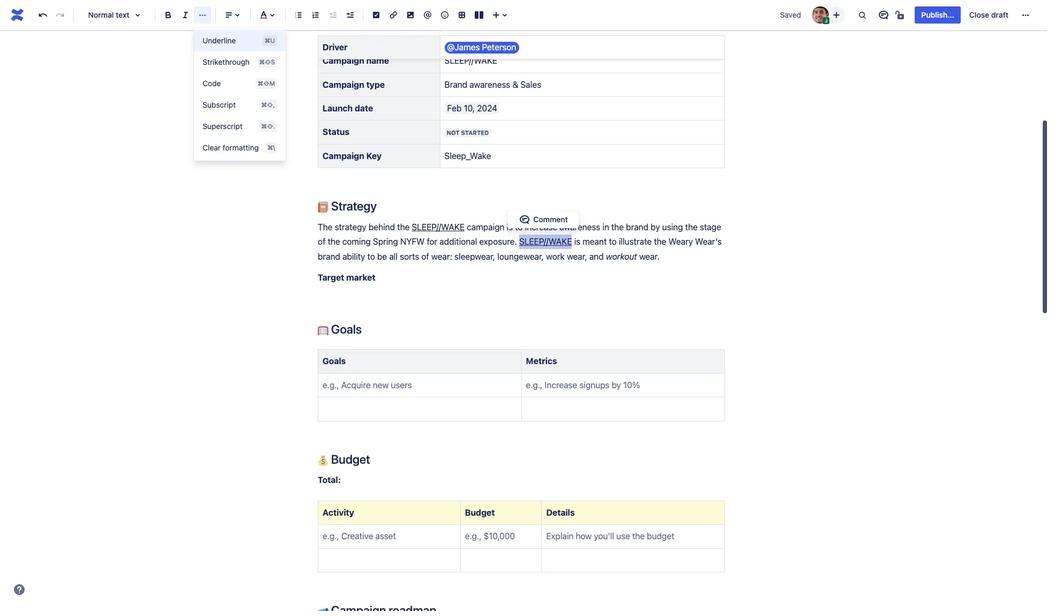 Task type: locate. For each thing, give the bounding box(es) containing it.
the down 'by'
[[654, 237, 667, 247]]

@james
[[447, 42, 480, 52]]

1 horizontal spatial &
[[513, 80, 519, 89]]

spring
[[373, 237, 398, 247]]

group
[[194, 30, 286, 159]]

feb
[[447, 103, 462, 113]]

of right sorts
[[422, 252, 429, 261]]

wear:
[[432, 252, 452, 261]]

strikethrough
[[203, 57, 250, 66]]

meant
[[583, 237, 607, 247]]

work
[[546, 252, 565, 261]]

to up is meant to illustrate the weary wear's brand ability to be all sorts of wear: sleepwear, loungewear, work wear, and
[[515, 222, 523, 232]]

1 vertical spatial brand
[[318, 252, 340, 261]]

the up nyfw
[[397, 222, 410, 232]]

group containing underline
[[194, 30, 286, 159]]

0 horizontal spatial &
[[503, 32, 509, 42]]

0 vertical spatial is
[[507, 222, 513, 232]]

status
[[323, 127, 350, 137]]

1 horizontal spatial is
[[575, 237, 581, 247]]

feb 10, 2024
[[447, 103, 498, 113]]

comment image
[[519, 214, 532, 226]]

0 horizontal spatial brand
[[318, 252, 340, 261]]

1 vertical spatial sleep//wake
[[412, 222, 465, 232]]

wear's
[[696, 237, 722, 247]]

of down the
[[318, 237, 326, 247]]

brand inside is meant to illustrate the weary wear's brand ability to be all sorts of wear: sleepwear, loungewear, work wear, and
[[318, 252, 340, 261]]

& up peterson
[[503, 32, 509, 42]]

⌘u
[[265, 37, 275, 44]]

informed
[[323, 32, 360, 42]]

ability
[[343, 252, 365, 261]]

brand inside the campaign is to increase awareness in the brand by using the stage of the coming spring nyfw for additional exposure.
[[626, 222, 649, 232]]

sleep//wake down @james
[[445, 56, 498, 65]]

james peterson image
[[813, 6, 830, 24]]

name
[[366, 56, 389, 65]]

2 vertical spatial campaign
[[323, 151, 365, 161]]

strategy
[[329, 199, 377, 214]]

1 vertical spatial &
[[513, 80, 519, 89]]

add image, video, or file image
[[404, 9, 417, 21]]

to down in
[[609, 237, 617, 247]]

in
[[603, 222, 609, 232]]

campaign up the launch date
[[323, 80, 365, 89]]

1 campaign from the top
[[323, 56, 365, 65]]

& left sales at top
[[513, 80, 519, 89]]

total:
[[318, 476, 341, 485]]

undo ⌘z image
[[36, 9, 49, 21]]

0 horizontal spatial budget
[[329, 452, 370, 467]]

more formatting image
[[196, 9, 209, 21]]

0 vertical spatial campaign
[[323, 56, 365, 65]]

to inside the campaign is to increase awareness in the brand by using the stage of the coming spring nyfw for additional exposure.
[[515, 222, 523, 232]]

the right in
[[612, 222, 624, 232]]

morrel
[[534, 32, 559, 42]]

of
[[318, 237, 326, 247], [422, 252, 429, 261]]

to for is
[[515, 222, 523, 232]]

the
[[397, 222, 410, 232], [612, 222, 624, 232], [686, 222, 698, 232], [328, 237, 340, 247], [654, 237, 667, 247]]

:goal: image
[[318, 326, 329, 336], [318, 326, 329, 336]]

brand up illustrate
[[626, 222, 649, 232]]

0 vertical spatial to
[[515, 222, 523, 232]]

1 vertical spatial is
[[575, 237, 581, 247]]

close draft button
[[963, 6, 1015, 24]]

1 horizontal spatial to
[[515, 222, 523, 232]]

draft
[[992, 10, 1009, 19]]

is inside the campaign is to increase awareness in the brand by using the stage of the coming spring nyfw for additional exposure.
[[507, 222, 513, 232]]

sleep//wake up for
[[412, 222, 465, 232]]

2 horizontal spatial to
[[609, 237, 617, 247]]

workout
[[606, 252, 637, 261]]

campaign is to increase awareness in the brand by using the stage of the coming spring nyfw for additional exposure.
[[318, 222, 724, 247]]

& for sales
[[513, 80, 519, 89]]

brand up target
[[318, 252, 340, 261]]

:mega: image
[[318, 607, 329, 612], [318, 607, 329, 612]]

0 vertical spatial brand
[[626, 222, 649, 232]]

awareness up meant at the top of the page
[[560, 222, 601, 232]]

2 campaign from the top
[[323, 80, 365, 89]]

campaign down driver in the top of the page
[[323, 56, 365, 65]]

:notebook_with_decorative_cover: image
[[318, 202, 329, 213], [318, 202, 329, 213]]

1 vertical spatial awareness
[[560, 222, 601, 232]]

goals
[[329, 322, 362, 337], [323, 357, 346, 366]]

awareness up the 2024 at left top
[[470, 80, 511, 89]]

campaign
[[323, 56, 365, 65], [323, 80, 365, 89], [323, 151, 365, 161]]

the inside is meant to illustrate the weary wear's brand ability to be all sorts of wear: sleepwear, loungewear, work wear, and
[[654, 237, 667, 247]]

started
[[461, 129, 489, 136]]

1 horizontal spatial brand
[[626, 222, 649, 232]]

brand
[[626, 222, 649, 232], [318, 252, 340, 261]]

outdent ⇧tab image
[[327, 9, 339, 21]]

&
[[503, 32, 509, 42], [513, 80, 519, 89]]

table image
[[456, 9, 469, 21]]

type
[[366, 80, 385, 89]]

1 vertical spatial to
[[609, 237, 617, 247]]

:moneybag: image
[[318, 456, 329, 466], [318, 456, 329, 466]]

launch
[[323, 103, 353, 113]]

1 vertical spatial campaign
[[323, 80, 365, 89]]

is meant to illustrate the weary wear's brand ability to be all sorts of wear: sleepwear, loungewear, work wear, and
[[318, 237, 724, 261]]

by
[[651, 222, 660, 232]]

campaign type
[[323, 80, 385, 89]]

@james peterson
[[447, 42, 517, 52]]

is
[[507, 222, 513, 232], [575, 237, 581, 247]]

comment icon image
[[878, 9, 891, 21]]

0 horizontal spatial of
[[318, 237, 326, 247]]

increase
[[525, 222, 558, 232]]

and
[[590, 252, 604, 261]]

all
[[389, 252, 398, 261]]

of inside the campaign is to increase awareness in the brand by using the stage of the coming spring nyfw for additional exposure.
[[318, 237, 326, 247]]

0 vertical spatial awareness
[[470, 80, 511, 89]]

metrics
[[526, 357, 557, 366]]

campaign name
[[323, 56, 389, 65]]

sorts
[[400, 252, 419, 261]]

0 vertical spatial &
[[503, 32, 509, 42]]

brand for by
[[626, 222, 649, 232]]

bullet list ⌘⇧8 image
[[292, 9, 305, 21]]

awareness
[[470, 80, 511, 89], [560, 222, 601, 232]]

subscript
[[203, 100, 236, 109]]

0 horizontal spatial is
[[507, 222, 513, 232]]

0 vertical spatial sleep//wake
[[445, 56, 498, 65]]

1 vertical spatial of
[[422, 252, 429, 261]]

2 vertical spatial to
[[368, 252, 375, 261]]

is left comment icon
[[507, 222, 513, 232]]

campaign down status
[[323, 151, 365, 161]]

0 vertical spatial of
[[318, 237, 326, 247]]

nyfw
[[400, 237, 425, 247]]

exposure.
[[480, 237, 517, 247]]

mention image
[[421, 9, 434, 21]]

invite to edit image
[[831, 8, 844, 21]]

no restrictions image
[[895, 9, 908, 21]]

publish... button
[[915, 6, 961, 24]]

3 campaign from the top
[[323, 151, 365, 161]]

date
[[355, 103, 373, 113]]

1 horizontal spatial awareness
[[560, 222, 601, 232]]

awareness inside the campaign is to increase awareness in the brand by using the stage of the coming spring nyfw for additional exposure.
[[560, 222, 601, 232]]

confluence image
[[9, 6, 26, 24]]

saved
[[780, 10, 802, 19]]

sleep//wake down increase
[[519, 237, 572, 247]]

0 vertical spatial budget
[[329, 452, 370, 467]]

to
[[515, 222, 523, 232], [609, 237, 617, 247], [368, 252, 375, 261]]

1 vertical spatial budget
[[465, 508, 495, 518]]

of inside is meant to illustrate the weary wear's brand ability to be all sorts of wear: sleepwear, loungewear, work wear, and
[[422, 252, 429, 261]]

campaign for campaign type
[[323, 80, 365, 89]]

2 vertical spatial sleep//wake
[[519, 237, 572, 247]]

1 horizontal spatial budget
[[465, 508, 495, 518]]

1 horizontal spatial of
[[422, 252, 429, 261]]

is up wear,
[[575, 237, 581, 247]]

sleepwear,
[[455, 252, 495, 261]]

to left be
[[368, 252, 375, 261]]

sleep//wake
[[445, 56, 498, 65], [412, 222, 465, 232], [519, 237, 572, 247]]

launch date
[[323, 103, 373, 113]]



Task type: describe. For each thing, give the bounding box(es) containing it.
action item image
[[370, 9, 383, 21]]

italic ⌘i image
[[179, 9, 192, 21]]

link image
[[387, 9, 400, 21]]

editable content region
[[301, 0, 743, 612]]

campaign for campaign name
[[323, 56, 365, 65]]

wear,
[[567, 252, 587, 261]]

campaign key
[[323, 151, 382, 161]]

coming
[[343, 237, 371, 247]]

wear.
[[640, 252, 660, 261]]

tisha
[[511, 32, 532, 42]]

key
[[366, 151, 382, 161]]

0 horizontal spatial to
[[368, 252, 375, 261]]

redo ⌘⇧z image
[[54, 9, 66, 21]]

⌘⇧.
[[261, 123, 275, 130]]

details
[[547, 508, 575, 518]]

not started
[[447, 129, 489, 136]]

janet
[[445, 32, 466, 42]]

to for meant
[[609, 237, 617, 247]]

text
[[116, 10, 130, 19]]

clear
[[203, 143, 221, 152]]

sales
[[521, 80, 542, 89]]

layouts image
[[473, 9, 486, 21]]

indent tab image
[[344, 9, 357, 21]]

illustrate
[[619, 237, 652, 247]]

10,
[[464, 103, 475, 113]]

close draft
[[970, 10, 1009, 19]]

sleep_wake
[[445, 151, 491, 161]]

0 horizontal spatial awareness
[[470, 80, 511, 89]]

loungewear,
[[498, 252, 544, 261]]

workout wear.
[[606, 252, 660, 261]]

the down the
[[328, 237, 340, 247]]

driver
[[323, 42, 348, 52]]

the
[[318, 222, 333, 232]]

normal text button
[[78, 3, 151, 27]]

numbered list ⌘⇧7 image
[[309, 9, 322, 21]]

campaign
[[467, 222, 505, 232]]

using
[[663, 222, 683, 232]]

bold ⌘b image
[[162, 9, 175, 21]]

knowles
[[468, 32, 501, 42]]

align left image
[[223, 9, 235, 21]]

additional
[[440, 237, 477, 247]]

strategy
[[335, 222, 367, 232]]

0 vertical spatial goals
[[329, 322, 362, 337]]

normal text
[[88, 10, 130, 19]]

⌘⇧,
[[261, 101, 275, 108]]

target
[[318, 273, 344, 283]]

comment
[[534, 215, 568, 224]]

not
[[447, 129, 460, 136]]

normal
[[88, 10, 114, 19]]

janet knowles & tisha morrel
[[445, 32, 559, 42]]

market
[[346, 273, 376, 283]]

confluence image
[[9, 6, 26, 24]]

& for tisha
[[503, 32, 509, 42]]

close
[[970, 10, 990, 19]]

activity
[[323, 508, 354, 518]]

1 vertical spatial goals
[[323, 357, 346, 366]]

the up weary on the right of the page
[[686, 222, 698, 232]]

⌘⇧m
[[258, 80, 275, 87]]

emoji image
[[439, 9, 451, 21]]

brand awareness & sales
[[445, 80, 542, 89]]

comment button
[[512, 214, 575, 226]]

publish...
[[922, 10, 955, 19]]

2024
[[477, 103, 498, 113]]

superscript
[[203, 122, 243, 131]]

help image
[[13, 584, 26, 597]]

stage
[[700, 222, 722, 232]]

behind
[[369, 222, 395, 232]]

formatting
[[223, 143, 259, 152]]

the strategy behind the sleep//wake
[[318, 222, 465, 232]]

for
[[427, 237, 438, 247]]

⌘⇧s
[[259, 58, 275, 65]]

brand for ability
[[318, 252, 340, 261]]

find and replace image
[[856, 9, 869, 21]]

underline
[[203, 36, 236, 45]]

brand
[[445, 80, 468, 89]]

peterson
[[482, 42, 517, 52]]

clear formatting
[[203, 143, 259, 152]]

code
[[203, 79, 221, 88]]

⌘\
[[267, 144, 275, 151]]

target market
[[318, 273, 376, 283]]

be
[[377, 252, 387, 261]]

campaign for campaign key
[[323, 151, 365, 161]]

is inside is meant to illustrate the weary wear's brand ability to be all sorts of wear: sleepwear, loungewear, work wear, and
[[575, 237, 581, 247]]

weary
[[669, 237, 693, 247]]

more image
[[1020, 9, 1033, 21]]



Task type: vqa. For each thing, say whether or not it's contained in the screenshot.


